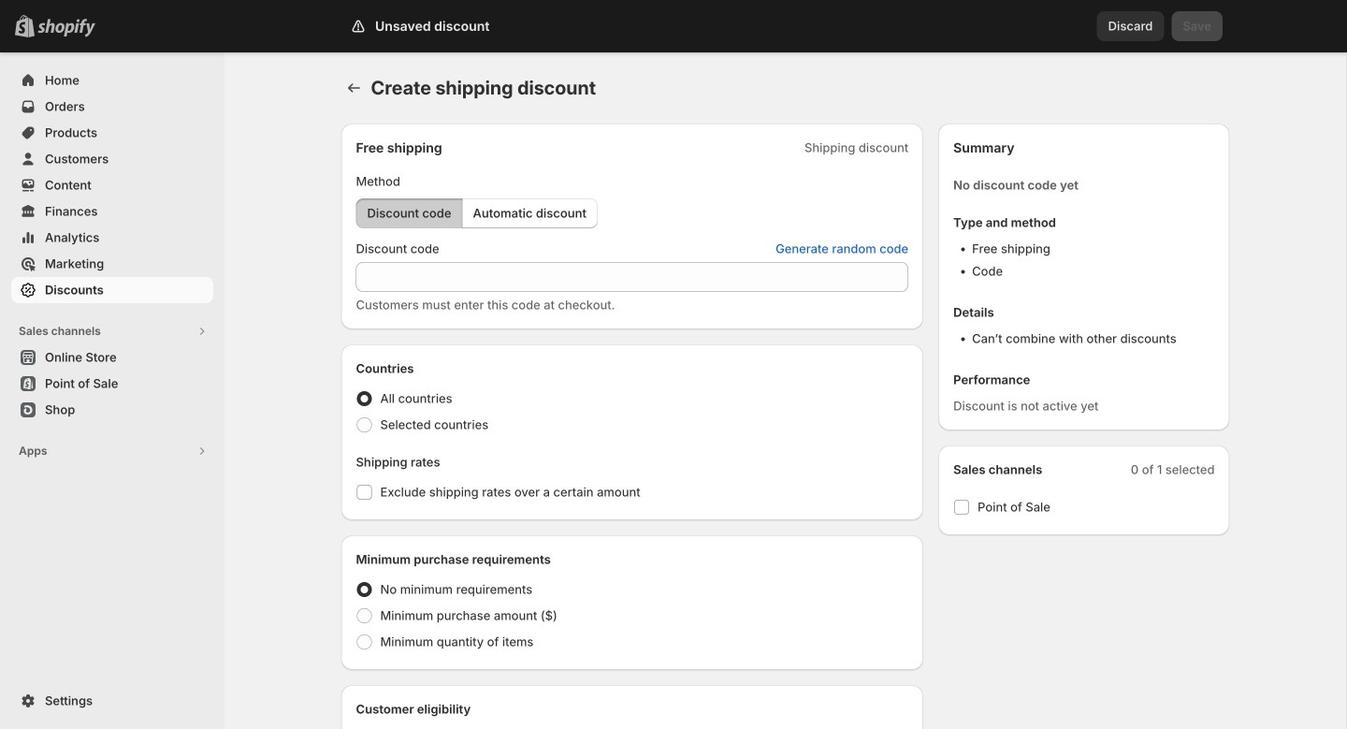 Task type: locate. For each thing, give the bounding box(es) containing it.
shopify image
[[37, 18, 95, 37]]

None text field
[[356, 262, 909, 292]]



Task type: vqa. For each thing, say whether or not it's contained in the screenshot.
SHOPIFY image
yes



